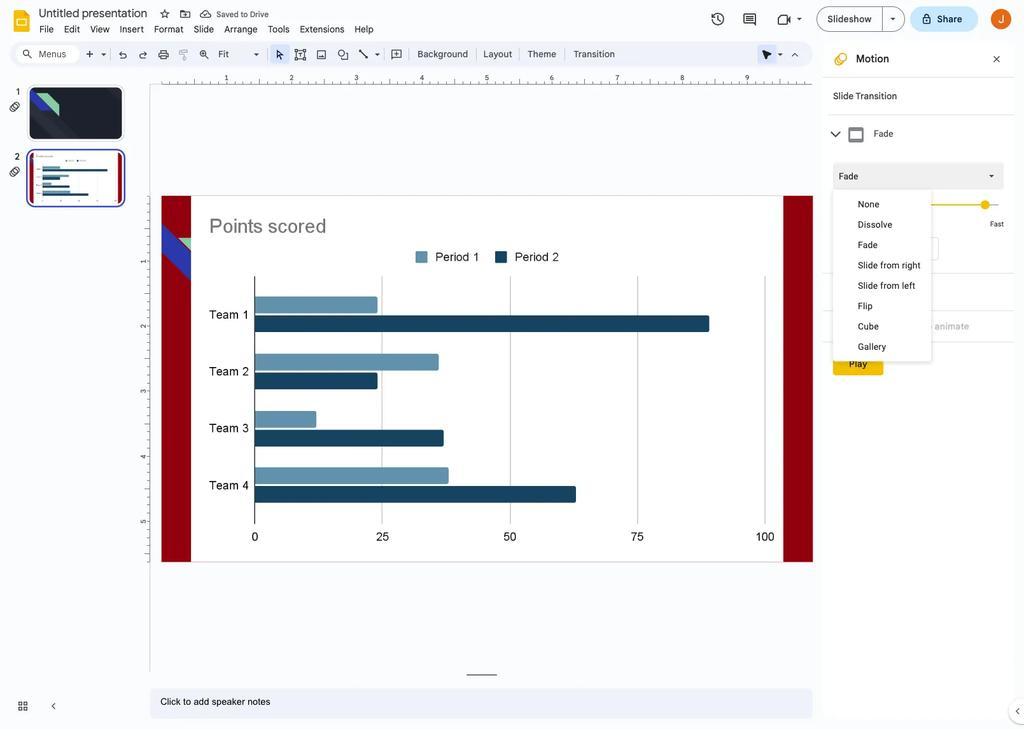 Task type: describe. For each thing, give the bounding box(es) containing it.
menu bar inside menu bar banner
[[34, 17, 379, 38]]

select an object to animate button
[[834, 319, 978, 334]]

saved to drive
[[217, 9, 269, 19]]

insert
[[120, 24, 144, 35]]

Star checkbox
[[156, 5, 174, 23]]

main toolbar
[[46, 0, 622, 563]]

fast button
[[991, 220, 1004, 229]]

format
[[154, 24, 184, 35]]

edit menu item
[[59, 22, 85, 37]]

drive
[[250, 9, 269, 19]]

file
[[39, 24, 54, 35]]

fade list box
[[834, 163, 1004, 190]]

live pointer settings image
[[775, 46, 783, 50]]

help menu item
[[350, 22, 379, 37]]

edit
[[64, 24, 80, 35]]

slideshow button
[[817, 6, 883, 32]]

Rename text field
[[34, 5, 155, 20]]

presentation options image
[[891, 18, 896, 20]]

apply
[[853, 244, 875, 253]]

slider inside the fade 'tab panel'
[[834, 190, 1004, 219]]

animations
[[864, 287, 911, 298]]

slide transition
[[834, 90, 898, 102]]

select
[[851, 321, 878, 332]]

arrange
[[224, 24, 258, 35]]

play
[[850, 359, 868, 370]]

fade tab panel
[[829, 153, 1014, 273]]

shape image
[[336, 45, 351, 63]]

tools menu item
[[263, 22, 295, 37]]

arrange menu item
[[219, 22, 263, 37]]

gallery
[[858, 342, 887, 352]]

insert image image
[[314, 45, 329, 63]]

right
[[903, 260, 921, 271]]

object
[[834, 287, 862, 298]]

Zoom field
[[215, 45, 265, 64]]

slide from left
[[858, 281, 916, 291]]

file menu item
[[34, 22, 59, 37]]

fade for list box containing none
[[858, 240, 878, 250]]

fade for fade tab
[[874, 129, 894, 139]]

Menus field
[[16, 45, 80, 63]]

slide for slide from left
[[858, 281, 878, 291]]

all
[[887, 244, 896, 253]]

apply to all slides
[[853, 244, 919, 253]]

theme
[[528, 48, 557, 60]]

insert menu item
[[115, 22, 149, 37]]

slide for slide from right
[[858, 260, 878, 271]]

Zoom text field
[[217, 45, 252, 63]]

menu bar banner
[[0, 0, 1025, 730]]

select line image
[[372, 46, 380, 50]]

share
[[938, 13, 963, 25]]

dissolve
[[858, 220, 893, 230]]

new slide with layout image
[[98, 46, 106, 50]]

extensions
[[300, 24, 345, 35]]

extensions menu item
[[295, 22, 350, 37]]

fade tab
[[829, 115, 1014, 153]]



Task type: vqa. For each thing, say whether or not it's contained in the screenshot.
Color
no



Task type: locate. For each thing, give the bounding box(es) containing it.
motion
[[857, 53, 890, 66]]

saved
[[217, 9, 239, 19]]

select an object to animate
[[851, 321, 970, 332]]

transition button
[[568, 45, 621, 64]]

background button
[[412, 45, 474, 64]]

none
[[858, 199, 880, 210]]

to inside button
[[924, 321, 933, 332]]

1 horizontal spatial transition
[[856, 90, 898, 102]]

navigation
[[0, 72, 140, 730]]

navigation inside motion application
[[0, 72, 140, 730]]

help
[[355, 24, 374, 35]]

2 from from the top
[[881, 281, 900, 291]]

slides
[[898, 244, 919, 253]]

fade up "none"
[[839, 171, 859, 181]]

menu bar
[[34, 17, 379, 38]]

0 horizontal spatial transition
[[574, 48, 615, 60]]

to left all
[[877, 244, 885, 253]]

1 vertical spatial transition
[[856, 90, 898, 102]]

2 vertical spatial fade
[[858, 240, 878, 250]]

background
[[418, 48, 468, 60]]

cube
[[858, 322, 879, 332]]

to for apply
[[877, 244, 885, 253]]

transition right theme button
[[574, 48, 615, 60]]

list box
[[834, 190, 931, 362]]

slow
[[834, 220, 849, 229]]

share button
[[910, 6, 979, 32]]

to inside menu bar banner
[[241, 9, 248, 19]]

slider
[[834, 190, 1004, 219]]

1 vertical spatial to
[[877, 244, 885, 253]]

0 horizontal spatial to
[[241, 9, 248, 19]]

fade down slide transition
[[874, 129, 894, 139]]

fade inside tab
[[874, 129, 894, 139]]

layout button
[[480, 45, 516, 64]]

0 vertical spatial from
[[881, 260, 900, 271]]

layout
[[484, 48, 513, 60]]

slideshow
[[828, 13, 872, 25]]

to left drive
[[241, 9, 248, 19]]

animate
[[935, 321, 970, 332]]

an
[[881, 321, 891, 332]]

1 vertical spatial fade
[[839, 171, 859, 181]]

play button
[[834, 353, 884, 376]]

theme button
[[522, 45, 562, 64]]

transition down motion
[[856, 90, 898, 102]]

medium
[[905, 220, 931, 229]]

transition inside button
[[574, 48, 615, 60]]

1 horizontal spatial to
[[877, 244, 885, 253]]

from for left
[[881, 281, 900, 291]]

slide
[[194, 24, 214, 35], [834, 90, 854, 102], [858, 260, 878, 271], [858, 281, 878, 291]]

mode and view toolbar
[[757, 41, 806, 67]]

slide menu item
[[189, 22, 219, 37]]

fade option
[[839, 170, 859, 183]]

to for saved
[[241, 9, 248, 19]]

to inside the fade 'tab panel'
[[877, 244, 885, 253]]

1 from from the top
[[881, 260, 900, 271]]

from down all
[[881, 260, 900, 271]]

left
[[903, 281, 916, 291]]

duration element
[[834, 190, 1004, 229]]

object animations
[[834, 287, 911, 298]]

fade
[[874, 129, 894, 139], [839, 171, 859, 181], [858, 240, 878, 250]]

object
[[894, 321, 921, 332]]

view
[[90, 24, 110, 35]]

from left left
[[881, 281, 900, 291]]

saved to drive button
[[197, 5, 272, 23]]

to right object
[[924, 321, 933, 332]]

format menu item
[[149, 22, 189, 37]]

0 vertical spatial fade
[[874, 129, 894, 139]]

slide inside menu item
[[194, 24, 214, 35]]

2 vertical spatial to
[[924, 321, 933, 332]]

fade down dissolve
[[858, 240, 878, 250]]

slide for slide transition
[[834, 90, 854, 102]]

slide for slide
[[194, 24, 214, 35]]

list box containing none
[[834, 190, 931, 362]]

motion application
[[0, 0, 1025, 730]]

1 vertical spatial from
[[881, 281, 900, 291]]

0 vertical spatial to
[[241, 9, 248, 19]]

0 vertical spatial transition
[[574, 48, 615, 60]]

slide inside motion section
[[834, 90, 854, 102]]

transition inside motion section
[[856, 90, 898, 102]]

from
[[881, 260, 900, 271], [881, 281, 900, 291]]

transition
[[574, 48, 615, 60], [856, 90, 898, 102]]

fade inside 'tab panel'
[[839, 171, 859, 181]]

apply to all slides button
[[834, 238, 939, 260]]

slide from right
[[858, 260, 921, 271]]

from for right
[[881, 260, 900, 271]]

to
[[241, 9, 248, 19], [877, 244, 885, 253], [924, 321, 933, 332]]

flip
[[858, 301, 873, 311]]

tools
[[268, 24, 290, 35]]

motion section
[[823, 41, 1014, 720]]

view menu item
[[85, 22, 115, 37]]

menu bar containing file
[[34, 17, 379, 38]]

2 horizontal spatial to
[[924, 321, 933, 332]]

medium button
[[890, 220, 946, 229]]

fast
[[991, 220, 1004, 229]]



